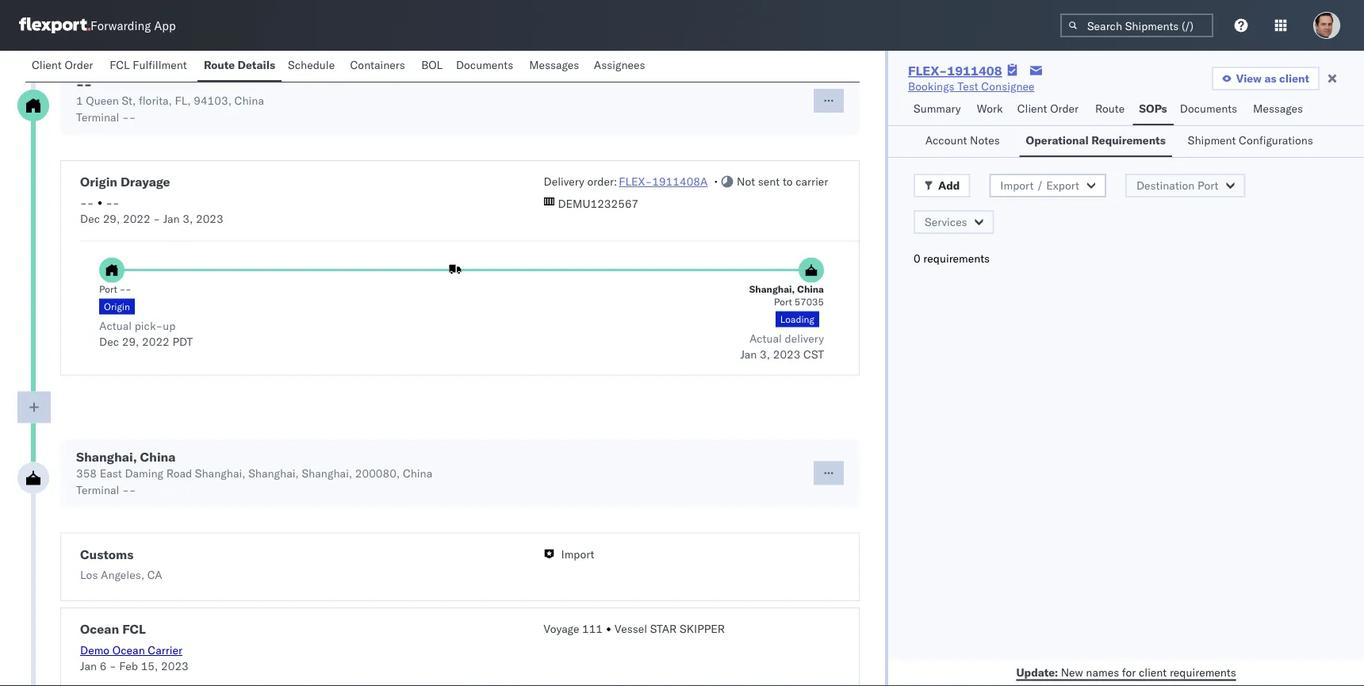 Task type: locate. For each thing, give the bounding box(es) containing it.
import left /
[[1000, 178, 1034, 192]]

route for route details
[[204, 58, 235, 72]]

route up 94103,
[[204, 58, 235, 72]]

jan
[[163, 211, 180, 225], [740, 347, 757, 361], [80, 659, 97, 672]]

1 -- from the left
[[80, 196, 94, 209]]

florita,
[[139, 94, 172, 107]]

not
[[737, 174, 755, 188]]

requirements right for
[[1170, 665, 1236, 679]]

3,
[[183, 211, 193, 225], [760, 347, 770, 361]]

0 vertical spatial client order
[[32, 58, 93, 72]]

flexport. image
[[19, 17, 90, 33]]

1 horizontal spatial client
[[1017, 102, 1047, 115]]

0 vertical spatial 3,
[[183, 211, 193, 225]]

containers
[[350, 58, 405, 72]]

2023
[[196, 211, 223, 225], [773, 347, 801, 361], [161, 659, 189, 672]]

1 vertical spatial documents
[[1180, 102, 1237, 115]]

0 horizontal spatial flex-
[[619, 175, 652, 189]]

client down flexport. image in the left of the page
[[32, 58, 62, 72]]

port inside button
[[1198, 178, 1219, 192]]

1 horizontal spatial route
[[1095, 102, 1125, 115]]

flex-1911408a
[[619, 175, 708, 189]]

29, inside port -- origin actual pick-up dec 29, 2022 pdt
[[122, 334, 139, 348]]

dec down origin drayage
[[80, 211, 100, 225]]

route for route
[[1095, 102, 1125, 115]]

0 horizontal spatial jan
[[80, 659, 97, 672]]

loading
[[780, 313, 815, 325]]

0 horizontal spatial client order
[[32, 58, 93, 72]]

2 terminal from the top
[[76, 483, 119, 497]]

shanghai, china port 57035 loading actual delivery jan 3, 2023 cst
[[740, 283, 824, 361]]

1 vertical spatial flex-
[[619, 175, 652, 189]]

0 vertical spatial client order button
[[25, 51, 103, 82]]

1 vertical spatial client
[[1017, 102, 1047, 115]]

1 vertical spatial 2022
[[142, 334, 170, 348]]

1 vertical spatial terminal
[[76, 483, 119, 497]]

3, inside shanghai, china port 57035 loading actual delivery jan 3, 2023 cst
[[760, 347, 770, 361]]

messages
[[529, 58, 579, 72], [1253, 102, 1303, 115]]

1 horizontal spatial port
[[774, 296, 792, 308]]

0 vertical spatial port
[[1198, 178, 1219, 192]]

add button
[[914, 174, 970, 197]]

29, down the pick-
[[122, 334, 139, 348]]

services
[[925, 215, 967, 229]]

2 vertical spatial 2023
[[161, 659, 189, 672]]

1 vertical spatial route
[[1095, 102, 1125, 115]]

update: new names for client requirements
[[1016, 665, 1236, 679]]

0 vertical spatial requirements
[[923, 251, 990, 265]]

account
[[925, 133, 967, 147]]

origin inside port -- origin actual pick-up dec 29, 2022 pdt
[[104, 301, 130, 313]]

terminal down 358
[[76, 483, 119, 497]]

0 vertical spatial documents button
[[450, 51, 523, 82]]

jan left cst
[[740, 347, 757, 361]]

import inside button
[[1000, 178, 1034, 192]]

1 terminal from the top
[[76, 110, 119, 124]]

1 horizontal spatial client order
[[1017, 102, 1079, 115]]

client down consignee
[[1017, 102, 1047, 115]]

1 vertical spatial requirements
[[1170, 665, 1236, 679]]

bol
[[421, 58, 443, 72]]

ocean up demo
[[80, 621, 119, 637]]

0 vertical spatial terminal
[[76, 110, 119, 124]]

destination port
[[1136, 178, 1219, 192]]

requirements down services button
[[923, 251, 990, 265]]

order:
[[587, 174, 617, 188]]

0 requirements
[[914, 251, 990, 265]]

messages left assignees
[[529, 58, 579, 72]]

documents for the topmost documents button
[[456, 58, 513, 72]]

documents button up shipment
[[1174, 94, 1247, 125]]

flex- up bookings at the right top of the page
[[908, 63, 947, 79]]

import up voyage 111
[[561, 547, 594, 561]]

2 horizontal spatial port
[[1198, 178, 1219, 192]]

-
[[76, 76, 84, 92], [84, 76, 92, 92], [122, 110, 129, 124], [129, 110, 136, 124], [80, 196, 87, 209], [87, 196, 94, 209], [106, 196, 113, 209], [113, 196, 120, 209], [153, 211, 160, 225], [120, 283, 126, 295], [126, 283, 131, 295], [122, 483, 129, 497], [129, 483, 136, 497], [109, 659, 116, 672]]

1 horizontal spatial 29,
[[122, 334, 139, 348]]

client order
[[32, 58, 93, 72], [1017, 102, 1079, 115]]

actual down loading
[[749, 331, 782, 345]]

ocean up feb
[[112, 643, 145, 657]]

0 horizontal spatial 2023
[[161, 659, 189, 672]]

china right 200080,
[[403, 466, 432, 480]]

0 vertical spatial fcl
[[110, 58, 130, 72]]

1 horizontal spatial flex-
[[908, 63, 947, 79]]

fcl inside ocean fcl demo ocean carrier jan 6 - feb 15, 2023
[[122, 621, 146, 637]]

order up 1
[[65, 58, 93, 72]]

Search Shipments (/) text field
[[1060, 13, 1213, 37]]

client right for
[[1139, 665, 1167, 679]]

shanghai, inside shanghai, china port 57035 loading actual delivery jan 3, 2023 cst
[[749, 283, 795, 295]]

1 horizontal spatial 3,
[[760, 347, 770, 361]]

1 horizontal spatial client
[[1279, 71, 1309, 85]]

1 vertical spatial client order button
[[1011, 94, 1089, 125]]

1 vertical spatial origin
[[104, 301, 130, 313]]

documents button right 'bol'
[[450, 51, 523, 82]]

carrier
[[148, 643, 182, 657]]

sent
[[758, 174, 780, 188]]

1 horizontal spatial documents
[[1180, 102, 1237, 115]]

1 vertical spatial 2023
[[773, 347, 801, 361]]

requirements
[[923, 251, 990, 265], [1170, 665, 1236, 679]]

0
[[914, 251, 921, 265]]

flex-
[[908, 63, 947, 79], [619, 175, 652, 189]]

1911408
[[947, 63, 1002, 79]]

2 vertical spatial jan
[[80, 659, 97, 672]]

flex- right order:
[[619, 175, 652, 189]]

import
[[1000, 178, 1034, 192], [561, 547, 594, 561]]

0 horizontal spatial requirements
[[923, 251, 990, 265]]

port
[[1198, 178, 1219, 192], [99, 283, 117, 295], [774, 296, 792, 308]]

0 vertical spatial dec
[[80, 211, 100, 225]]

origin
[[80, 174, 117, 190], [104, 301, 130, 313]]

0 horizontal spatial documents
[[456, 58, 513, 72]]

2 horizontal spatial jan
[[740, 347, 757, 361]]

15,
[[141, 659, 158, 672]]

documents up shipment
[[1180, 102, 1237, 115]]

1 horizontal spatial actual
[[749, 331, 782, 345]]

2022 down the pick-
[[142, 334, 170, 348]]

1 horizontal spatial --
[[106, 196, 120, 209]]

terminal inside shanghai, china 358 east daming road shanghai, shanghai, shanghai, 200080, china terminal --
[[76, 483, 119, 497]]

china inside shanghai, china port 57035 loading actual delivery jan 3, 2023 cst
[[797, 283, 824, 295]]

111
[[582, 622, 603, 636]]

messages button left assignees
[[523, 51, 588, 82]]

1 horizontal spatial import
[[1000, 178, 1034, 192]]

•
[[714, 175, 718, 189]]

1 vertical spatial jan
[[740, 347, 757, 361]]

documents right bol button
[[456, 58, 513, 72]]

cst
[[803, 347, 824, 361]]

1 vertical spatial 3,
[[760, 347, 770, 361]]

update:
[[1016, 665, 1058, 679]]

1 horizontal spatial order
[[1050, 102, 1079, 115]]

1 horizontal spatial 2023
[[196, 211, 223, 225]]

1 vertical spatial documents button
[[1174, 94, 1247, 125]]

actual inside port -- origin actual pick-up dec 29, 2022 pdt
[[99, 319, 132, 332]]

0 horizontal spatial order
[[65, 58, 93, 72]]

client order button up 1
[[25, 51, 103, 82]]

order for the rightmost client order "button"
[[1050, 102, 1079, 115]]

view as client
[[1236, 71, 1309, 85]]

pdt
[[172, 334, 193, 348]]

2 -- from the left
[[106, 196, 120, 209]]

2022 down drayage
[[123, 211, 150, 225]]

messages down view as client
[[1253, 102, 1303, 115]]

0 vertical spatial order
[[65, 58, 93, 72]]

work button
[[971, 94, 1011, 125]]

messages button up configurations
[[1247, 94, 1312, 125]]

0 horizontal spatial port
[[99, 283, 117, 295]]

0 horizontal spatial client
[[1139, 665, 1167, 679]]

0 horizontal spatial import
[[561, 547, 594, 561]]

actual left the pick-
[[99, 319, 132, 332]]

29, down origin drayage
[[103, 211, 120, 225]]

dec left pdt
[[99, 334, 119, 348]]

demu1232567
[[558, 197, 639, 211]]

0 vertical spatial documents
[[456, 58, 513, 72]]

route details
[[204, 58, 275, 72]]

1 horizontal spatial messages
[[1253, 102, 1303, 115]]

china down route details button
[[234, 94, 264, 107]]

0 horizontal spatial route
[[204, 58, 235, 72]]

0 horizontal spatial actual
[[99, 319, 132, 332]]

0 horizontal spatial --
[[80, 196, 94, 209]]

configurations
[[1239, 133, 1313, 147]]

0 horizontal spatial messages
[[529, 58, 579, 72]]

jan left '6'
[[80, 659, 97, 672]]

0 horizontal spatial client
[[32, 58, 62, 72]]

6
[[100, 659, 107, 672]]

import / export
[[1000, 178, 1079, 192]]

actual inside shanghai, china port 57035 loading actual delivery jan 3, 2023 cst
[[749, 331, 782, 345]]

1 vertical spatial port
[[99, 283, 117, 295]]

0 vertical spatial route
[[204, 58, 235, 72]]

client order up operational on the right top
[[1017, 102, 1079, 115]]

china up 57035
[[797, 283, 824, 295]]

fl,
[[175, 94, 191, 107]]

st,
[[122, 94, 136, 107]]

dec 29, 2022 - jan 3, 2023
[[80, 211, 223, 225]]

2 vertical spatial port
[[774, 296, 792, 308]]

client right as
[[1279, 71, 1309, 85]]

flex- for 1911408
[[908, 63, 947, 79]]

1 vertical spatial messages
[[1253, 102, 1303, 115]]

1 vertical spatial fcl
[[122, 621, 146, 637]]

angeles,
[[101, 568, 144, 582]]

forwarding app
[[90, 18, 176, 33]]

1 vertical spatial order
[[1050, 102, 1079, 115]]

0 horizontal spatial client order button
[[25, 51, 103, 82]]

0 vertical spatial client
[[32, 58, 62, 72]]

client order up 1
[[32, 58, 93, 72]]

0 vertical spatial flex-
[[908, 63, 947, 79]]

port inside shanghai, china port 57035 loading actual delivery jan 3, 2023 cst
[[774, 296, 792, 308]]

0 vertical spatial client
[[1279, 71, 1309, 85]]

0 horizontal spatial documents button
[[450, 51, 523, 82]]

0 vertical spatial import
[[1000, 178, 1034, 192]]

documents for documents button to the right
[[1180, 102, 1237, 115]]

summary button
[[907, 94, 971, 125]]

0 vertical spatial messages
[[529, 58, 579, 72]]

2 horizontal spatial 2023
[[773, 347, 801, 361]]

fcl up demo ocean carrier link
[[122, 621, 146, 637]]

china inside -- 1 queen st, florita, fl, 94103, china terminal --
[[234, 94, 264, 107]]

client for the rightmost client order "button"
[[1017, 102, 1047, 115]]

0 horizontal spatial 29,
[[103, 211, 120, 225]]

1 vertical spatial dec
[[99, 334, 119, 348]]

fcl up st,
[[110, 58, 130, 72]]

ocean
[[80, 621, 119, 637], [112, 643, 145, 657]]

0 vertical spatial messages button
[[523, 51, 588, 82]]

voyage
[[544, 622, 579, 636]]

delivery
[[544, 174, 584, 188]]

china
[[234, 94, 264, 107], [797, 283, 824, 295], [140, 449, 176, 464], [403, 466, 432, 480]]

terminal down queen
[[76, 110, 119, 124]]

0 horizontal spatial 3,
[[183, 211, 193, 225]]

origin drayage
[[80, 174, 170, 190]]

1 vertical spatial import
[[561, 547, 594, 561]]

jan down drayage
[[163, 211, 180, 225]]

daming
[[125, 466, 163, 480]]

/
[[1037, 178, 1043, 192]]

view as client button
[[1212, 67, 1320, 90]]

documents button
[[450, 51, 523, 82], [1174, 94, 1247, 125]]

client for leftmost client order "button"
[[32, 58, 62, 72]]

consignee
[[981, 79, 1035, 93]]

star
[[650, 622, 677, 636]]

pick-
[[135, 319, 163, 332]]

1 horizontal spatial requirements
[[1170, 665, 1236, 679]]

order up operational on the right top
[[1050, 102, 1079, 115]]

up
[[163, 319, 176, 332]]

route
[[204, 58, 235, 72], [1095, 102, 1125, 115]]

add
[[938, 178, 960, 192]]

1 vertical spatial 29,
[[122, 334, 139, 348]]

29,
[[103, 211, 120, 225], [122, 334, 139, 348]]

1 vertical spatial client order
[[1017, 102, 1079, 115]]

import for import / export
[[1000, 178, 1034, 192]]

client order button up operational on the right top
[[1011, 94, 1089, 125]]

route up operational requirements on the right top
[[1095, 102, 1125, 115]]

1 vertical spatial messages button
[[1247, 94, 1312, 125]]

1 horizontal spatial jan
[[163, 211, 180, 225]]

--
[[80, 196, 94, 209], [106, 196, 120, 209]]



Task type: describe. For each thing, give the bounding box(es) containing it.
bookings test consignee link
[[908, 79, 1035, 94]]

feb
[[119, 659, 138, 672]]

vessel star skipper
[[615, 622, 725, 636]]

delivery order:
[[544, 174, 617, 188]]

assignees
[[594, 58, 645, 72]]

jan inside ocean fcl demo ocean carrier jan 6 - feb 15, 2023
[[80, 659, 97, 672]]

jan inside shanghai, china port 57035 loading actual delivery jan 3, 2023 cst
[[740, 347, 757, 361]]

view
[[1236, 71, 1262, 85]]

forwarding app link
[[19, 17, 176, 33]]

2023 inside ocean fcl demo ocean carrier jan 6 - feb 15, 2023
[[161, 659, 189, 672]]

containers button
[[344, 51, 415, 82]]

bol button
[[415, 51, 450, 82]]

0 vertical spatial jan
[[163, 211, 180, 225]]

200080,
[[355, 466, 400, 480]]

skipper
[[680, 622, 725, 636]]

forwarding
[[90, 18, 151, 33]]

messages for right 'messages' button
[[1253, 102, 1303, 115]]

work
[[977, 102, 1003, 115]]

shipment
[[1188, 133, 1236, 147]]

2023 inside shanghai, china port 57035 loading actual delivery jan 3, 2023 cst
[[773, 347, 801, 361]]

57035
[[795, 296, 824, 308]]

services button
[[914, 210, 994, 234]]

shipment configurations button
[[1182, 126, 1327, 157]]

-- 1 queen st, florita, fl, 94103, china terminal --
[[76, 76, 264, 124]]

fulfillment
[[133, 58, 187, 72]]

notes
[[970, 133, 1000, 147]]

messages for leftmost 'messages' button
[[529, 58, 579, 72]]

road
[[166, 466, 192, 480]]

dec inside port -- origin actual pick-up dec 29, 2022 pdt
[[99, 334, 119, 348]]

details
[[238, 58, 275, 72]]

route button
[[1089, 94, 1133, 125]]

94103,
[[194, 94, 232, 107]]

flex-1911408a button
[[619, 175, 708, 189]]

fcl fulfillment
[[110, 58, 187, 72]]

sops
[[1139, 102, 1167, 115]]

carrier
[[796, 174, 828, 188]]

flex-1911408 link
[[908, 63, 1002, 79]]

bookings test consignee
[[908, 79, 1035, 93]]

- inside ocean fcl demo ocean carrier jan 6 - feb 15, 2023
[[109, 659, 116, 672]]

flex- for 1911408a
[[619, 175, 652, 189]]

fcl fulfillment button
[[103, 51, 197, 82]]

0 horizontal spatial messages button
[[523, 51, 588, 82]]

summary
[[914, 102, 961, 115]]

operational requirements button
[[1020, 126, 1172, 157]]

los
[[80, 568, 98, 582]]

china up daming
[[140, 449, 176, 464]]

2022 inside port -- origin actual pick-up dec 29, 2022 pdt
[[142, 334, 170, 348]]

import / export button
[[989, 174, 1106, 197]]

as
[[1265, 71, 1277, 85]]

test
[[957, 79, 978, 93]]

voyage 111
[[544, 622, 603, 636]]

import for import
[[561, 547, 594, 561]]

not sent to carrier
[[737, 174, 828, 188]]

0 vertical spatial 29,
[[103, 211, 120, 225]]

operational requirements
[[1026, 133, 1166, 147]]

for
[[1122, 665, 1136, 679]]

0 vertical spatial 2022
[[123, 211, 150, 225]]

app
[[154, 18, 176, 33]]

sops button
[[1133, 94, 1174, 125]]

route details button
[[197, 51, 282, 82]]

client order for leftmost client order "button"
[[32, 58, 93, 72]]

schedule
[[288, 58, 335, 72]]

1 vertical spatial client
[[1139, 665, 1167, 679]]

schedule button
[[282, 51, 344, 82]]

customs los angeles, ca
[[80, 546, 162, 582]]

queen
[[86, 94, 119, 107]]

358
[[76, 466, 97, 480]]

0 vertical spatial origin
[[80, 174, 117, 190]]

drayage
[[121, 174, 170, 190]]

account notes button
[[919, 126, 1010, 157]]

client inside button
[[1279, 71, 1309, 85]]

port -- origin actual pick-up dec 29, 2022 pdt
[[99, 283, 193, 348]]

shipment configurations
[[1188, 133, 1313, 147]]

ca
[[147, 568, 162, 582]]

demo ocean carrier link
[[80, 643, 182, 657]]

delivery
[[785, 331, 824, 345]]

1 horizontal spatial messages button
[[1247, 94, 1312, 125]]

destination port button
[[1125, 174, 1246, 197]]

0 vertical spatial ocean
[[80, 621, 119, 637]]

order for leftmost client order "button"
[[65, 58, 93, 72]]

1911408a
[[652, 175, 708, 189]]

destination
[[1136, 178, 1195, 192]]

names
[[1086, 665, 1119, 679]]

1 vertical spatial ocean
[[112, 643, 145, 657]]

account notes
[[925, 133, 1000, 147]]

1 horizontal spatial client order button
[[1011, 94, 1089, 125]]

client order for the rightmost client order "button"
[[1017, 102, 1079, 115]]

1
[[76, 94, 83, 107]]

shanghai, china 358 east daming road shanghai, shanghai, shanghai, 200080, china terminal --
[[76, 449, 432, 497]]

terminal inside -- 1 queen st, florita, fl, 94103, china terminal --
[[76, 110, 119, 124]]

export
[[1046, 178, 1079, 192]]

port inside port -- origin actual pick-up dec 29, 2022 pdt
[[99, 283, 117, 295]]

fcl inside 'button'
[[110, 58, 130, 72]]

0 vertical spatial 2023
[[196, 211, 223, 225]]

1 horizontal spatial documents button
[[1174, 94, 1247, 125]]

vessel
[[615, 622, 647, 636]]

flex-1911408
[[908, 63, 1002, 79]]

demo
[[80, 643, 110, 657]]

ocean fcl demo ocean carrier jan 6 - feb 15, 2023
[[80, 621, 189, 672]]



Task type: vqa. For each thing, say whether or not it's contained in the screenshot.
Schedule Pickup from Los Angeles, CA's Nov
no



